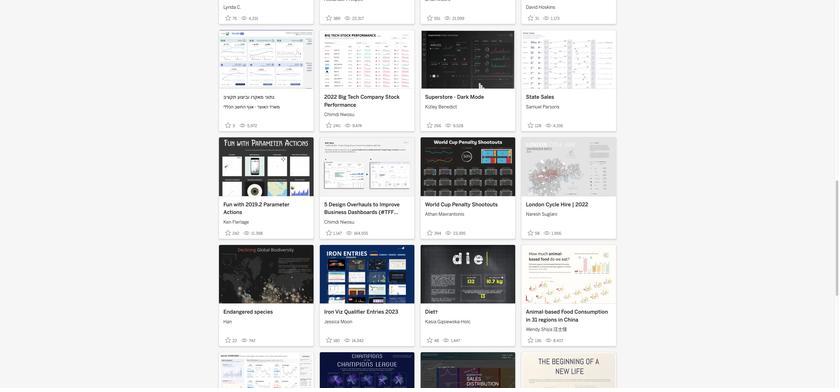 Task type: describe. For each thing, give the bounding box(es) containing it.
performance
[[324, 102, 356, 108]]

chimdi for 2022 big tech company stock performance
[[324, 112, 339, 117]]

workbook thumbnail image for animal-based food consumption in 31 regions in china
[[522, 245, 616, 304]]

hire
[[561, 202, 571, 208]]

david hoskins link
[[526, 2, 612, 11]]

endangered
[[224, 309, 253, 316]]

2019.2
[[246, 202, 262, 208]]

athan
[[425, 212, 438, 217]]

5
[[324, 202, 328, 208]]

21,599
[[453, 16, 465, 21]]

lynda c.
[[224, 5, 241, 10]]

Add Favorite button
[[526, 13, 541, 23]]

lynda c. link
[[224, 2, 309, 11]]

164,555
[[354, 231, 368, 236]]

jessica
[[324, 319, 340, 325]]

75
[[233, 16, 237, 21]]

design
[[329, 202, 346, 208]]

samuel
[[526, 104, 542, 110]]

ken flerlage link
[[224, 217, 309, 226]]

david hoskins
[[526, 5, 556, 10]]

iron viz qualifier entries 2023
[[324, 309, 398, 316]]

ken
[[224, 220, 232, 225]]

jessica moon link
[[324, 317, 410, 326]]

state
[[526, 94, 540, 100]]

kasia
[[425, 319, 437, 325]]

china
[[564, 317, 579, 323]]

22,317
[[352, 16, 364, 21]]

parsons
[[543, 104, 560, 110]]

holc
[[461, 319, 471, 325]]

(#tff
[[379, 210, 394, 216]]

551
[[434, 16, 441, 21]]

gąsiewska-
[[438, 319, 461, 325]]

diet✝ link
[[425, 309, 511, 317]]

kizley benedict link
[[425, 101, 511, 111]]

2023
[[386, 309, 398, 316]]

chimdi nwosu link for company
[[324, 109, 410, 118]]

1 in from the left
[[526, 317, 531, 323]]

world
[[425, 202, 440, 208]]

4,331
[[249, 16, 259, 21]]

athan mavrantonis
[[425, 212, 465, 217]]

fun with 2019.2 parameter actions link
[[224, 201, 309, 217]]

58
[[535, 231, 540, 236]]

add favorite button for 5 design overhauls to improve business dashboards (#tff presentation)
[[324, 229, 344, 238]]

food
[[562, 309, 574, 316]]

נתוני מאקרו וביצוע תקציב
[[224, 94, 275, 100]]

workbook thumbnail image for superstore - dark mode
[[421, 30, 515, 89]]

nwosu for business
[[340, 220, 355, 225]]

superstore
[[425, 94, 453, 100]]

wendy shijia 汪士佳 link
[[526, 324, 612, 333]]

shootouts
[[472, 202, 498, 208]]

240
[[334, 124, 341, 129]]

11,398
[[251, 231, 263, 236]]

389
[[334, 16, 341, 21]]

1,447 views element
[[441, 337, 463, 346]]

suglani
[[542, 212, 558, 217]]

jessica moon
[[324, 319, 353, 325]]

state sales
[[526, 94, 554, 100]]

31 inside animal-based food consumption in 31 regions in china
[[532, 317, 538, 323]]

1,147
[[334, 231, 342, 236]]

1,956
[[552, 231, 562, 236]]

128
[[535, 124, 542, 129]]

1,956 views element
[[542, 229, 564, 238]]

c.
[[237, 5, 241, 10]]

shijia
[[541, 327, 553, 333]]

workbook thumbnail image for endangered species
[[219, 245, 314, 304]]

Add Favorite button
[[224, 336, 239, 345]]

workbook thumbnail image for 2022 big tech company stock performance
[[320, 30, 415, 89]]

with
[[234, 202, 244, 208]]

5,972 views element
[[237, 122, 260, 131]]

2022 big tech company stock performance link
[[324, 94, 410, 109]]

chimdi nwosu link for to
[[324, 217, 410, 226]]

31 inside button
[[535, 16, 539, 21]]

1,447
[[451, 339, 460, 344]]

add favorite button for animal-based food consumption in 31 regions in china
[[526, 336, 543, 345]]

improve
[[380, 202, 400, 208]]

moon
[[341, 319, 353, 325]]

workbook thumbnail image for world cup penalty shootouts
[[421, 138, 515, 196]]

Add Favorite button
[[526, 229, 542, 238]]

9,528
[[453, 124, 464, 129]]

samuel parsons
[[526, 104, 560, 110]]

nwosu for performance
[[340, 112, 355, 117]]

endangered species link
[[224, 309, 309, 317]]

chimdi for 5 design overhauls to improve business dashboards (#tff presentation)
[[324, 220, 339, 225]]

han
[[224, 319, 232, 325]]

animal-based food consumption in 31 regions in china link
[[526, 309, 612, 324]]

london
[[526, 202, 545, 208]]

workbook thumbnail image for iron viz qualifier entries 2023
[[320, 245, 415, 304]]

add favorite button for superstore - dark mode
[[425, 121, 443, 130]]

9,474
[[353, 124, 362, 129]]

2022 big tech company stock performance
[[324, 94, 400, 108]]

fun with 2019.2 parameter actions
[[224, 202, 290, 216]]

business
[[324, 210, 347, 216]]

Add Favorite button
[[425, 13, 442, 23]]

naresh
[[526, 212, 541, 217]]

london cycle hire  |  2022
[[526, 202, 589, 208]]

48
[[434, 339, 439, 344]]

23,395 views element
[[443, 229, 468, 238]]

mode
[[470, 94, 484, 100]]

Add Favorite button
[[324, 13, 342, 23]]

kasia gąsiewska-holc link
[[425, 317, 511, 326]]

9,528 views element
[[443, 122, 466, 131]]



Task type: locate. For each thing, give the bounding box(es) containing it.
chimdi nwosu link down 2022 big tech company stock performance
[[324, 109, 410, 118]]

workbook thumbnail image for london cycle hire  |  2022
[[522, 138, 616, 196]]

Add Favorite button
[[224, 13, 239, 23], [224, 121, 237, 130], [324, 121, 342, 130], [425, 121, 443, 130], [224, 229, 241, 238], [324, 229, 344, 238], [324, 336, 342, 345], [425, 336, 441, 345], [526, 336, 543, 345]]

workbook thumbnail image for נתוני מאקרו וביצוע תקציב
[[219, 30, 314, 89]]

1,173
[[551, 16, 560, 21]]

2022 right |
[[576, 202, 589, 208]]

workbook thumbnail image for state sales
[[522, 30, 616, 89]]

1 vertical spatial 2022
[[576, 202, 589, 208]]

0 vertical spatial chimdi
[[324, 112, 339, 117]]

in up the 汪士佳
[[559, 317, 563, 323]]

11,398 views element
[[241, 229, 265, 238]]

add favorite button for 2022 big tech company stock performance
[[324, 121, 342, 130]]

add favorite button for fun with 2019.2 parameter actions
[[224, 229, 241, 238]]

wendy
[[526, 327, 540, 333]]

chimdi nwosu for business
[[324, 220, 355, 225]]

superstore - dark mode link
[[425, 94, 511, 101]]

tech
[[348, 94, 359, 100]]

2 chimdi from the top
[[324, 220, 339, 225]]

742 views element
[[239, 337, 258, 346]]

add favorite button containing 48
[[425, 336, 441, 345]]

big
[[339, 94, 347, 100]]

1 vertical spatial chimdi nwosu
[[324, 220, 355, 225]]

workbook thumbnail image for 5 design overhauls to improve business dashboards (#tff presentation)
[[320, 138, 415, 196]]

242
[[233, 231, 240, 236]]

kasia gąsiewska-holc
[[425, 319, 471, 325]]

add favorite button down ken flerlage
[[224, 229, 241, 238]]

add favorite button down presentation)
[[324, 229, 344, 238]]

נתוני מאקרו וביצוע תקציב link
[[224, 94, 309, 101]]

diet✝
[[425, 309, 438, 316]]

add favorite button containing 266
[[425, 121, 443, 130]]

add favorite button containing 3
[[224, 121, 237, 130]]

5 design overhauls to improve business dashboards (#tff presentation)
[[324, 202, 400, 224]]

מאקרו
[[251, 94, 264, 100]]

animal-based food consumption in 31 regions in china
[[526, 309, 608, 323]]

5,972
[[247, 124, 257, 129]]

Add Favorite button
[[526, 121, 543, 130]]

add favorite button down lynda c.
[[224, 13, 239, 23]]

742
[[249, 339, 256, 344]]

add favorite button containing 136
[[526, 336, 543, 345]]

136
[[535, 339, 542, 344]]

in down the 'animal-'
[[526, 317, 531, 323]]

cup
[[441, 202, 451, 208]]

2022 inside london cycle hire  |  2022 link
[[576, 202, 589, 208]]

2022
[[324, 94, 337, 100], [576, 202, 589, 208]]

וביצוע
[[238, 94, 250, 100]]

1 horizontal spatial -
[[454, 94, 456, 100]]

add favorite button for diet✝
[[425, 336, 441, 345]]

chimdi nwosu down performance
[[324, 112, 355, 117]]

overhauls
[[347, 202, 372, 208]]

add favorite button containing 75
[[224, 13, 239, 23]]

workbook thumbnail image for diet✝
[[421, 245, 515, 304]]

1 vertical spatial 31
[[532, 317, 538, 323]]

- right אגף
[[255, 104, 256, 110]]

1 vertical spatial -
[[255, 104, 256, 110]]

add favorite button down kasia on the right bottom of the page
[[425, 336, 441, 345]]

add favorite button down the wendy
[[526, 336, 543, 345]]

1 chimdi nwosu from the top
[[324, 112, 355, 117]]

164,555 views element
[[344, 229, 371, 238]]

chimdi up the 240
[[324, 112, 339, 117]]

0 vertical spatial chimdi nwosu link
[[324, 109, 410, 118]]

presentation)
[[324, 217, 358, 224]]

add favorite button containing 242
[[224, 229, 241, 238]]

nwosu down performance
[[340, 112, 355, 117]]

fun
[[224, 202, 233, 208]]

hoskins
[[539, 5, 556, 10]]

4,331 views element
[[239, 14, 261, 23]]

naresh suglani link
[[526, 209, 612, 218]]

add favorite button down performance
[[324, 121, 342, 130]]

add favorite button for נתוני מאקרו וביצוע תקציב
[[224, 121, 237, 130]]

0 vertical spatial -
[[454, 94, 456, 100]]

22
[[233, 339, 237, 344]]

14,342
[[352, 339, 364, 344]]

add favorite button down הכללי
[[224, 121, 237, 130]]

species
[[254, 309, 273, 316]]

2022 left big
[[324, 94, 337, 100]]

viz
[[335, 309, 343, 316]]

workbook thumbnail image
[[219, 30, 314, 89], [320, 30, 415, 89], [421, 30, 515, 89], [522, 30, 616, 89], [219, 138, 314, 196], [320, 138, 415, 196], [421, 138, 515, 196], [522, 138, 616, 196], [219, 245, 314, 304], [320, 245, 415, 304], [421, 245, 515, 304], [522, 245, 616, 304], [219, 353, 314, 389], [320, 353, 415, 389], [421, 353, 515, 389], [522, 353, 616, 389]]

0 horizontal spatial 2022
[[324, 94, 337, 100]]

8,407
[[554, 339, 564, 344]]

london cycle hire  |  2022 link
[[526, 201, 612, 209]]

benedict
[[439, 104, 457, 110]]

workbook thumbnail image for fun with 2019.2 parameter actions
[[219, 138, 314, 196]]

0 vertical spatial nwosu
[[340, 112, 355, 117]]

1 horizontal spatial in
[[559, 317, 563, 323]]

to
[[373, 202, 378, 208]]

1 horizontal spatial 2022
[[576, 202, 589, 208]]

world cup penalty shootouts link
[[425, 201, 511, 209]]

1 vertical spatial chimdi nwosu link
[[324, 217, 410, 226]]

- left dark
[[454, 94, 456, 100]]

athan mavrantonis link
[[425, 209, 511, 218]]

תקציב
[[224, 94, 236, 100]]

1 vertical spatial chimdi
[[324, 220, 339, 225]]

21,599 views element
[[442, 14, 467, 23]]

1 chimdi from the top
[[324, 112, 339, 117]]

394
[[434, 231, 441, 236]]

lynda
[[224, 5, 236, 10]]

consumption
[[575, 309, 608, 316]]

add favorite button down kizley
[[425, 121, 443, 130]]

0 vertical spatial 31
[[535, 16, 539, 21]]

entries
[[367, 309, 384, 316]]

add favorite button containing 180
[[324, 336, 342, 345]]

dashboards
[[348, 210, 378, 216]]

penalty
[[452, 202, 471, 208]]

animal-
[[526, 309, 545, 316]]

4,316 views element
[[543, 122, 566, 131]]

14,342 views element
[[342, 337, 366, 346]]

chimdi nwosu link down dashboards
[[324, 217, 410, 226]]

sales
[[541, 94, 554, 100]]

add favorite button containing 1,147
[[324, 229, 344, 238]]

אגף
[[247, 104, 254, 110]]

2 in from the left
[[559, 317, 563, 323]]

31 down david hoskins
[[535, 16, 539, 21]]

1 chimdi nwosu link from the top
[[324, 109, 410, 118]]

2 chimdi nwosu from the top
[[324, 220, 355, 225]]

company
[[361, 94, 384, 100]]

2 chimdi nwosu link from the top
[[324, 217, 410, 226]]

qualifier
[[344, 309, 365, 316]]

0 vertical spatial 2022
[[324, 94, 337, 100]]

0 horizontal spatial -
[[255, 104, 256, 110]]

iron viz qualifier entries 2023 link
[[324, 309, 410, 317]]

chimdi down the business
[[324, 220, 339, 225]]

2022 inside 2022 big tech company stock performance
[[324, 94, 337, 100]]

0 horizontal spatial in
[[526, 317, 531, 323]]

Add Favorite button
[[425, 229, 443, 238]]

|
[[573, 202, 575, 208]]

flerlage
[[233, 220, 249, 225]]

endangered species
[[224, 309, 273, 316]]

1,173 views element
[[541, 14, 562, 23]]

dark
[[457, 94, 469, 100]]

1 nwosu from the top
[[340, 112, 355, 117]]

2 nwosu from the top
[[340, 220, 355, 225]]

9,474 views element
[[342, 122, 364, 131]]

chimdi nwosu down the business
[[324, 220, 355, 225]]

add favorite button containing 240
[[324, 121, 342, 130]]

הכללי
[[224, 104, 234, 110]]

5 design overhauls to improve business dashboards (#tff presentation) link
[[324, 201, 410, 224]]

han link
[[224, 317, 309, 326]]

add favorite button down jessica
[[324, 336, 342, 345]]

החשב
[[235, 104, 246, 110]]

משרד האוצר - אגף החשב הכללי link
[[224, 101, 309, 111]]

משרד האוצר - אגף החשב הכללי
[[224, 104, 280, 110]]

wendy shijia 汪士佳
[[526, 327, 567, 333]]

chimdi nwosu for performance
[[324, 112, 355, 117]]

kizley benedict
[[425, 104, 457, 110]]

0 vertical spatial chimdi nwosu
[[324, 112, 355, 117]]

nwosu up 1,147
[[340, 220, 355, 225]]

mavrantonis
[[439, 212, 465, 217]]

23,395
[[453, 231, 466, 236]]

1 vertical spatial nwosu
[[340, 220, 355, 225]]

180
[[334, 339, 340, 344]]

stock
[[386, 94, 400, 100]]

add favorite button for iron viz qualifier entries 2023
[[324, 336, 342, 345]]

4,316
[[554, 124, 563, 129]]

31 down the 'animal-'
[[532, 317, 538, 323]]

8,407 views element
[[543, 337, 566, 346]]

22,317 views element
[[342, 14, 366, 23]]



Task type: vqa. For each thing, say whether or not it's contained in the screenshot.


